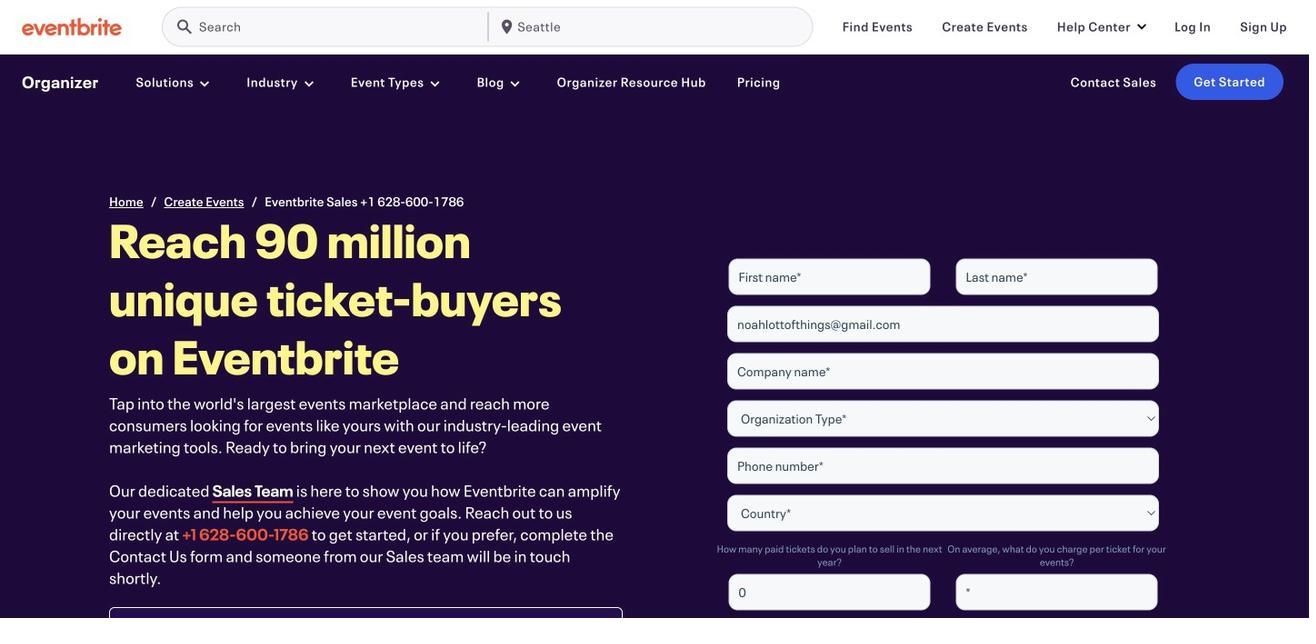 Task type: locate. For each thing, give the bounding box(es) containing it.
1 horizontal spatial * number field
[[956, 574, 1158, 611]]

First name* text field
[[729, 259, 931, 295]]

eventbrite image
[[22, 18, 122, 36]]

Company name* text field
[[728, 353, 1160, 390]]

2 * number field from the left
[[956, 574, 1158, 611]]

1 * number field from the left
[[729, 574, 931, 611]]

0 horizontal spatial * number field
[[729, 574, 931, 611]]

secondary organizer element
[[0, 55, 1310, 109]]

* number field
[[729, 574, 931, 611], [956, 574, 1158, 611]]

Phone number* telephone field
[[728, 448, 1160, 484]]

Work Email* email field
[[728, 306, 1160, 343]]



Task type: vqa. For each thing, say whether or not it's contained in the screenshot.
Find Events element
yes



Task type: describe. For each thing, give the bounding box(es) containing it.
find events element
[[843, 18, 913, 36]]

create events element
[[942, 18, 1028, 36]]

sign up element
[[1241, 18, 1288, 36]]

log in element
[[1175, 18, 1212, 36]]

Last name* text field
[[956, 259, 1158, 295]]



